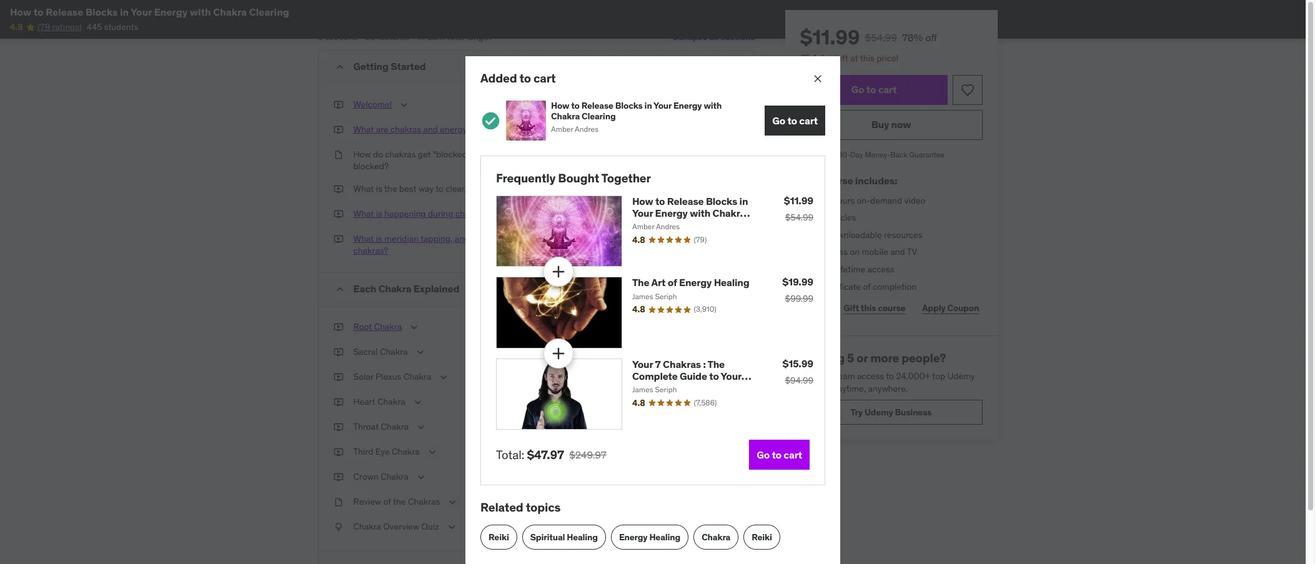 Task type: vqa. For each thing, say whether or not it's contained in the screenshot.
30-
yes



Task type: locate. For each thing, give the bounding box(es) containing it.
best
[[399, 183, 417, 194]]

sacral
[[353, 346, 378, 357]]

1 is from the top
[[376, 183, 382, 194]]

go for the top go to cart button
[[851, 83, 864, 96]]

throat chakra
[[353, 421, 409, 432]]

0 vertical spatial in
[[120, 6, 129, 18]]

1 horizontal spatial amber
[[632, 222, 654, 231]]

healing
[[714, 276, 750, 289], [567, 532, 598, 543], [649, 532, 681, 543]]

the for is
[[384, 183, 397, 194]]

try udemy business link
[[800, 400, 983, 425]]

amber down together
[[632, 222, 654, 231]]

training 5 or more people? get your team access to 24,000+ top udemy courses anytime, anywhere.
[[800, 351, 975, 394]]

what down blocked?
[[353, 183, 374, 194]]

xsmall image
[[333, 148, 343, 161], [333, 208, 343, 220], [800, 212, 810, 224], [333, 233, 343, 245], [333, 321, 343, 333], [333, 371, 343, 383], [333, 396, 343, 408], [333, 421, 343, 433], [333, 496, 343, 508]]

lectures up (3,910)
[[679, 283, 710, 294]]

1 reiki from the left
[[489, 532, 509, 543]]

$54.99 down this
[[785, 212, 814, 223]]

chakras up quiz
[[408, 496, 440, 507]]

0 vertical spatial release
[[46, 6, 83, 18]]

preview up amber andres
[[667, 208, 698, 219]]

reiki right questions
[[752, 532, 772, 543]]

your
[[817, 370, 833, 382]]

• left 29
[[360, 31, 363, 42]]

1 horizontal spatial of
[[668, 276, 677, 289]]

anywhere.
[[868, 383, 908, 394]]

what left happening
[[353, 208, 374, 219]]

sections inside dropdown button
[[721, 31, 755, 43]]

2 vertical spatial in
[[740, 195, 748, 207]]

what is meridian tapping, and what does it have to do with chakras?
[[353, 233, 580, 256]]

andres up they
[[575, 124, 599, 134]]

healing for spiritual healing
[[567, 532, 598, 543]]

what for what is the best way to clear, blanace, and align our chakras?
[[353, 183, 374, 194]]

4 what from the top
[[353, 233, 374, 244]]

release up 'ratings)'
[[46, 6, 83, 18]]

energy inside "link"
[[619, 532, 648, 543]]

30-day money-back guarantee
[[838, 150, 945, 159]]

energy
[[154, 6, 188, 18], [674, 100, 702, 111], [655, 207, 688, 219], [679, 276, 712, 289], [632, 382, 665, 394], [619, 532, 648, 543]]

how inside how to release blocks in your energy with chakra clearing amber andres
[[551, 100, 569, 111]]

0 horizontal spatial chakras?
[[353, 245, 388, 256]]

buy
[[871, 118, 889, 131]]

chakras up get
[[391, 123, 421, 135]]

0 vertical spatial chakras
[[391, 123, 421, 135]]

are right they
[[589, 148, 602, 160]]

with inside what is meridian tapping, and what does it have to do with chakras?
[[564, 233, 580, 244]]

james inside the art of energy healing james seriph
[[632, 292, 653, 301]]

2 horizontal spatial healing
[[714, 276, 750, 289]]

1 vertical spatial amber
[[632, 222, 654, 231]]

$11.99 up day
[[800, 24, 860, 50]]

what left happens
[[490, 148, 509, 160]]

chakras?
[[556, 183, 591, 194], [353, 245, 388, 256]]

chakras? down meridian
[[353, 245, 388, 256]]

to inside training 5 or more people? get your team access to 24,000+ top udemy courses anytime, anywhere.
[[886, 370, 894, 382]]

5 left 29
[[318, 31, 323, 42]]

how to release blocks in your energy with chakra clearing up (79)
[[632, 195, 748, 231]]

reiki link right questions
[[744, 525, 780, 550]]

are down the 'welcome!' button
[[376, 123, 388, 135]]

1 vertical spatial access
[[857, 370, 884, 382]]

13min
[[717, 60, 740, 72]]

1 vertical spatial the
[[708, 358, 725, 370]]

1 seriph from the top
[[655, 292, 677, 301]]

is left happening
[[376, 208, 382, 219]]

2 seriph from the top
[[655, 385, 677, 394]]

all
[[709, 31, 719, 43]]

the right :
[[708, 358, 725, 370]]

off
[[926, 31, 937, 44]]

0 vertical spatial are
[[376, 123, 388, 135]]

0 horizontal spatial are
[[376, 123, 388, 135]]

during
[[428, 208, 453, 219]]

0 horizontal spatial of
[[383, 496, 391, 507]]

chakras
[[391, 123, 421, 135], [385, 148, 416, 160]]

xsmall image
[[333, 98, 343, 111], [333, 123, 343, 136], [333, 183, 343, 195], [800, 195, 810, 207], [800, 281, 810, 293], [333, 346, 343, 358], [333, 446, 343, 458], [333, 471, 343, 483], [333, 521, 343, 533]]

our
[[541, 183, 554, 194]]

$11.99
[[800, 24, 860, 50], [784, 194, 814, 207]]

healing inside the art of energy healing james seriph
[[714, 276, 750, 289]]

your 7 chakras : the complete guide to your energy body
[[632, 358, 742, 394]]

2 what from the top
[[353, 183, 374, 194]]

5 sections • 29 lectures • 1h 23m total length
[[318, 31, 492, 42]]

the inside your 7 chakras : the complete guide to your energy body
[[708, 358, 725, 370]]

healing left chakra link
[[649, 532, 681, 543]]

0 vertical spatial course
[[822, 175, 853, 187]]

total
[[447, 31, 465, 42]]

0 vertical spatial access
[[868, 264, 895, 275]]

course down completion
[[878, 302, 906, 314]]

8
[[820, 229, 825, 240], [672, 283, 677, 294]]

$11.99 inside added to cart dialog
[[784, 194, 814, 207]]

are
[[376, 123, 388, 135], [589, 148, 602, 160]]

collapse all sections button
[[672, 25, 755, 50]]

$54.99 inside $11.99 $54.99 78% off
[[865, 31, 897, 44]]

30-
[[838, 150, 850, 159]]

(79
[[37, 21, 50, 33]]

1 horizontal spatial in
[[645, 100, 652, 111]]

includes:
[[855, 175, 897, 187]]

1 horizontal spatial the
[[708, 358, 725, 370]]

seriph inside the art of energy healing james seriph
[[655, 292, 677, 301]]

0 vertical spatial is
[[376, 183, 382, 194]]

6 down the collapse
[[672, 60, 678, 72]]

small image
[[333, 60, 346, 73]]

chakras? right our
[[556, 183, 591, 194]]

tapping,
[[421, 233, 453, 244]]

2 reiki link from the left
[[744, 525, 780, 550]]

heart
[[353, 396, 375, 407]]

on-
[[857, 195, 870, 206]]

welcome! button
[[353, 98, 392, 113]]

1 horizontal spatial chakras
[[663, 358, 701, 370]]

release up they
[[582, 100, 614, 111]]

back
[[891, 150, 908, 159]]

james down complete
[[632, 385, 653, 394]]

1 what from the top
[[353, 123, 374, 135]]

1 horizontal spatial andres
[[656, 222, 680, 231]]

0 horizontal spatial healing
[[567, 532, 598, 543]]

price!
[[877, 52, 899, 64]]

preview down 6 lectures at right top
[[665, 98, 696, 110]]

2 is from the top
[[376, 208, 382, 219]]

how to release blocks in your energy with chakra clearing amber andres
[[551, 100, 722, 134]]

1 horizontal spatial udemy
[[948, 370, 975, 382]]

and inside what is meridian tapping, and what does it have to do with chakras?
[[455, 233, 469, 244]]

and inside the how do chakras get "blocked," and what happens when they are blocked?
[[474, 148, 488, 160]]

frequently
[[496, 171, 556, 186]]

0 vertical spatial $11.99
[[800, 24, 860, 50]]

third
[[353, 446, 373, 457]]

reiki link down related
[[481, 525, 517, 550]]

gift this course
[[844, 302, 906, 314]]

1 vertical spatial course
[[878, 302, 906, 314]]

0 vertical spatial preview
[[665, 98, 696, 110]]

• left '16min'
[[712, 283, 715, 294]]

• left 1h 23m
[[411, 31, 415, 42]]

clearing?
[[484, 208, 519, 219]]

is left meridian
[[376, 233, 382, 244]]

healing right spiritual
[[567, 532, 598, 543]]

of right review
[[383, 496, 391, 507]]

energy inside your 7 chakras : the complete guide to your energy body
[[632, 382, 665, 394]]

4.8 down the art of energy healing james seriph
[[632, 304, 645, 315]]

what
[[490, 148, 509, 160], [471, 233, 491, 244]]

seriph down complete
[[655, 385, 677, 394]]

$11.99 $54.99 78% off
[[800, 24, 937, 50]]

art
[[651, 276, 666, 289]]

quiz
[[422, 521, 439, 532]]

1 vertical spatial chakras?
[[353, 245, 388, 256]]

1 james from the top
[[632, 292, 653, 301]]

1 horizontal spatial go
[[772, 114, 785, 127]]

how to release blocks in your energy with chakra clearing inside added to cart dialog
[[632, 195, 748, 231]]

1 horizontal spatial •
[[411, 31, 415, 42]]

amber up when
[[551, 124, 573, 134]]

full
[[820, 264, 834, 275]]

1 vertical spatial 5
[[847, 351, 854, 366]]

1 horizontal spatial blocks
[[615, 100, 643, 111]]

01:53
[[718, 396, 740, 407]]

root chakra button
[[353, 321, 402, 336]]

lectures right 29
[[378, 31, 409, 42]]

chakras left get
[[385, 148, 416, 160]]

1 horizontal spatial course
[[878, 302, 906, 314]]

1 horizontal spatial $54.99
[[865, 31, 897, 44]]

of for certificate of completion
[[863, 281, 871, 292]]

0 vertical spatial the
[[384, 183, 397, 194]]

0 horizontal spatial 8
[[672, 283, 677, 294]]

0 horizontal spatial how to release blocks in your energy with chakra clearing
[[10, 6, 289, 18]]

do up blocked?
[[373, 148, 383, 160]]

2 horizontal spatial in
[[740, 195, 748, 207]]

0 horizontal spatial amber
[[551, 124, 573, 134]]

sections left 29
[[325, 31, 358, 42]]

0 vertical spatial $54.99
[[865, 31, 897, 44]]

udemy
[[948, 370, 975, 382], [865, 407, 893, 418]]

total:
[[496, 447, 525, 462]]

0 horizontal spatial the
[[632, 276, 650, 289]]

in
[[120, 6, 129, 18], [645, 100, 652, 111], [740, 195, 748, 207]]

0 vertical spatial chakras
[[663, 358, 701, 370]]

1 horizontal spatial sections
[[721, 31, 755, 43]]

1 vertical spatial james
[[632, 385, 653, 394]]

0 vertical spatial do
[[373, 148, 383, 160]]

1 horizontal spatial 8
[[820, 229, 825, 240]]

how do chakras get "blocked," and what happens when they are blocked?
[[353, 148, 602, 172]]

are inside the what are chakras and energy work? button
[[376, 123, 388, 135]]

apply
[[922, 302, 946, 314]]

of inside the art of energy healing james seriph
[[668, 276, 677, 289]]

of
[[668, 276, 677, 289], [863, 281, 871, 292], [383, 496, 391, 507]]

0 vertical spatial 7
[[655, 358, 661, 370]]

1 horizontal spatial reiki
[[752, 532, 772, 543]]

try
[[851, 407, 863, 418]]

0 vertical spatial chakras?
[[556, 183, 591, 194]]

this right "at" in the top of the page
[[860, 52, 875, 64]]

(3,910)
[[694, 305, 717, 314]]

chakras left :
[[663, 358, 701, 370]]

1 vertical spatial 6
[[820, 212, 825, 223]]

the left best
[[384, 183, 397, 194]]

what inside what is meridian tapping, and what does it have to do with chakras?
[[353, 233, 374, 244]]

chakras inside the how do chakras get "blocked," and what happens when they are blocked?
[[385, 148, 416, 160]]

$54.99 for $11.99 $54.99 78% off
[[865, 31, 897, 44]]

spiritual healing link
[[522, 525, 606, 550]]

andres inside how to release blocks in your energy with chakra clearing amber andres
[[575, 124, 599, 134]]

preview for 01:43
[[667, 208, 698, 219]]

4.8 down amber andres
[[632, 234, 645, 246]]

do right have
[[552, 233, 562, 244]]

amber inside how to release blocks in your energy with chakra clearing amber andres
[[551, 124, 573, 134]]

and right tapping,
[[455, 233, 469, 244]]

0 horizontal spatial sections
[[325, 31, 358, 42]]

chakra
[[213, 6, 247, 18], [551, 111, 580, 122], [713, 207, 746, 219], [378, 282, 411, 295], [374, 321, 402, 332], [380, 346, 408, 357], [403, 371, 431, 382], [378, 396, 405, 407], [381, 421, 409, 432], [392, 446, 420, 457], [381, 471, 409, 482], [353, 521, 381, 532], [702, 532, 731, 543]]

0 vertical spatial james
[[632, 292, 653, 301]]

2 horizontal spatial of
[[863, 281, 871, 292]]

0 horizontal spatial go
[[757, 449, 770, 461]]

collapse all sections
[[672, 31, 755, 43]]

share
[[803, 302, 827, 314]]

0 horizontal spatial reiki
[[489, 532, 509, 543]]

3 is from the top
[[376, 233, 382, 244]]

0 vertical spatial the
[[632, 276, 650, 289]]

go to cart button
[[800, 75, 948, 105], [765, 106, 825, 136], [749, 440, 810, 470]]

what left does
[[471, 233, 491, 244]]

solar
[[353, 371, 373, 382]]

8 up access
[[820, 229, 825, 240]]

0 horizontal spatial 6
[[672, 60, 678, 72]]

what left meridian
[[353, 233, 374, 244]]

2 vertical spatial is
[[376, 233, 382, 244]]

4.8 for the art of energy healing
[[632, 304, 645, 315]]

to inside how to release blocks in your energy with chakra clearing amber andres
[[571, 100, 580, 111]]

•
[[360, 31, 363, 42], [411, 31, 415, 42], [712, 283, 715, 294]]

course up hours
[[822, 175, 853, 187]]

each chakra explained
[[353, 282, 459, 295]]

the
[[384, 183, 397, 194], [393, 496, 406, 507]]

get
[[418, 148, 431, 160]]

1 vertical spatial go to cart button
[[765, 106, 825, 136]]

collapse
[[672, 31, 708, 43]]

is down blocked?
[[376, 183, 382, 194]]

2 james from the top
[[632, 385, 653, 394]]

$54.99 for $11.99 $54.99
[[785, 212, 814, 223]]

0 horizontal spatial chakras
[[408, 496, 440, 507]]

access down or
[[857, 370, 884, 382]]

0 vertical spatial andres
[[575, 124, 599, 134]]

the left art
[[632, 276, 650, 289]]

1 vertical spatial release
[[582, 100, 614, 111]]

to
[[34, 6, 44, 18], [520, 71, 531, 86], [866, 83, 876, 96], [571, 100, 580, 111], [788, 114, 797, 127], [436, 183, 444, 194], [655, 195, 665, 207], [542, 233, 549, 244], [709, 370, 719, 382], [886, 370, 894, 382], [772, 449, 782, 461]]

james down art
[[632, 292, 653, 301]]

this
[[800, 175, 820, 187]]

0 horizontal spatial $54.99
[[785, 212, 814, 223]]

preview down how to release blocks in your energy with chakra clearing link
[[669, 233, 700, 244]]

:
[[703, 358, 706, 370]]

what down the 'welcome!' button
[[353, 123, 374, 135]]

4.8 left (79
[[10, 21, 23, 33]]

udemy right top
[[948, 370, 975, 382]]

1 vertical spatial blocks
[[615, 100, 643, 111]]

445
[[87, 21, 102, 33]]

sections right all
[[721, 31, 755, 43]]

$15.99 $94.99
[[783, 357, 814, 386]]

0 vertical spatial 6
[[672, 60, 678, 72]]

clearing inside how to release blocks in your energy with chakra clearing amber andres
[[582, 111, 616, 122]]

and left "energy"
[[423, 123, 438, 135]]

what inside the how do chakras get "blocked," and what happens when they are blocked?
[[490, 148, 509, 160]]

energy healing
[[619, 532, 681, 543]]

$11.99 for $11.99 $54.99 78% off
[[800, 24, 860, 50]]

2 horizontal spatial go
[[851, 83, 864, 96]]

review
[[353, 496, 381, 507]]

udemy right try
[[865, 407, 893, 418]]

courses
[[800, 383, 831, 394]]

access down mobile
[[868, 264, 895, 275]]

7 left questions
[[694, 521, 699, 532]]

2 vertical spatial go
[[757, 449, 770, 461]]

is inside the what is happening during chakra clearing? button
[[376, 208, 382, 219]]

reiki down related
[[489, 532, 509, 543]]

$11.99 down this
[[784, 194, 814, 207]]

0 horizontal spatial andres
[[575, 124, 599, 134]]

andres
[[575, 124, 599, 134], [656, 222, 680, 231]]

5 inside training 5 or more people? get your team access to 24,000+ top udemy courses anytime, anywhere.
[[847, 351, 854, 366]]

0 vertical spatial clearing
[[249, 6, 289, 18]]

is inside what is meridian tapping, and what does it have to do with chakras?
[[376, 233, 382, 244]]

0 horizontal spatial release
[[46, 6, 83, 18]]

1 vertical spatial what
[[471, 233, 491, 244]]

$54.99 up price! on the right top of page
[[865, 31, 897, 44]]

and down the work?
[[474, 148, 488, 160]]

5 left or
[[847, 351, 854, 366]]

3 what from the top
[[353, 208, 374, 219]]

the up overview
[[393, 496, 406, 507]]

0 horizontal spatial do
[[373, 148, 383, 160]]

this right 'gift'
[[861, 302, 876, 314]]

and left tv
[[891, 246, 905, 258]]

$54.99 inside $11.99 $54.99
[[785, 212, 814, 223]]

6 down 1.5
[[820, 212, 825, 223]]

1 vertical spatial 8
[[672, 283, 677, 294]]

6 for 6 lectures
[[672, 60, 678, 72]]

1 horizontal spatial healing
[[649, 532, 681, 543]]

1 horizontal spatial 5
[[847, 351, 854, 366]]

what for what is meridian tapping, and what does it have to do with chakras?
[[353, 233, 374, 244]]

0 horizontal spatial udemy
[[865, 407, 893, 418]]

resources
[[884, 229, 923, 240]]

7 up james seriph
[[655, 358, 661, 370]]

"blocked,"
[[433, 148, 472, 160]]

of for review of the chakras
[[383, 496, 391, 507]]

chakras
[[663, 358, 701, 370], [408, 496, 440, 507]]

healing inside "link"
[[649, 532, 681, 543]]

of up gift this course
[[863, 281, 871, 292]]

of right art
[[668, 276, 677, 289]]

2 vertical spatial blocks
[[706, 195, 737, 207]]

4.8 down james seriph
[[632, 397, 645, 409]]

1 vertical spatial 7
[[694, 521, 699, 532]]

0 vertical spatial udemy
[[948, 370, 975, 382]]

lectures down the collapse
[[680, 60, 710, 72]]

6 for 6 articles
[[820, 212, 825, 223]]

1 horizontal spatial clearing
[[582, 111, 616, 122]]

access inside 8 downloadable resources access on mobile and tv full lifetime access
[[868, 264, 895, 275]]

0 vertical spatial lectures
[[378, 31, 409, 42]]

go for bottom go to cart button
[[757, 449, 770, 461]]

8 right art
[[672, 283, 677, 294]]

seriph down art
[[655, 292, 677, 301]]

what for what are chakras and energy work?
[[353, 123, 374, 135]]

chakras inside the what are chakras and energy work? button
[[391, 123, 421, 135]]

1 horizontal spatial reiki link
[[744, 525, 780, 550]]

2 horizontal spatial •
[[712, 283, 715, 294]]

andres up art
[[656, 222, 680, 231]]

spiritual healing
[[530, 532, 598, 543]]

preview for 03:58
[[665, 98, 696, 110]]

0 horizontal spatial 5
[[318, 31, 323, 42]]

8 inside 8 downloadable resources access on mobile and tv full lifetime access
[[820, 229, 825, 240]]

1 horizontal spatial are
[[589, 148, 602, 160]]

what inside button
[[353, 208, 374, 219]]

release up amber andres
[[667, 195, 704, 207]]

do inside the how do chakras get "blocked," and what happens when they are blocked?
[[373, 148, 383, 160]]

healing up (3,910)
[[714, 276, 750, 289]]

1 horizontal spatial release
[[582, 100, 614, 111]]

third eye chakra
[[353, 446, 420, 457]]

0 horizontal spatial blocks
[[86, 6, 118, 18]]

0 vertical spatial go to cart
[[851, 83, 897, 96]]

0 horizontal spatial 7
[[655, 358, 661, 370]]

how to release blocks in your energy with chakra clearing up students
[[10, 6, 289, 18]]

2 vertical spatial clearing
[[632, 219, 671, 231]]

reiki link
[[481, 525, 517, 550], [744, 525, 780, 550]]

1 horizontal spatial do
[[552, 233, 562, 244]]

1 day left at this price!
[[813, 52, 899, 64]]



Task type: describe. For each thing, give the bounding box(es) containing it.
frequently bought together
[[496, 171, 651, 186]]

02:59
[[716, 148, 740, 160]]

2 reiki from the left
[[752, 532, 772, 543]]

1
[[813, 52, 817, 64]]

what for what is happening during chakra clearing?
[[353, 208, 374, 219]]

and left align at left top
[[503, 183, 518, 194]]

are inside the how do chakras get "blocked," and what happens when they are blocked?
[[589, 148, 602, 160]]

what are chakras and energy work?
[[353, 123, 492, 135]]

root
[[353, 321, 372, 332]]

2 vertical spatial preview
[[669, 233, 700, 244]]

hours
[[833, 195, 855, 206]]

0 horizontal spatial course
[[822, 175, 853, 187]]

gift this course link
[[841, 296, 909, 321]]

energy inside the art of energy healing james seriph
[[679, 276, 712, 289]]

added
[[481, 71, 517, 86]]

$94.99
[[785, 375, 814, 386]]

chakra overview quiz
[[353, 521, 439, 532]]

to inside what is meridian tapping, and what does it have to do with chakras?
[[542, 233, 549, 244]]

8 for 8 lectures • 16min
[[672, 283, 677, 294]]

chakra inside how to release blocks in your energy with chakra clearing amber andres
[[551, 111, 580, 122]]

$47.97
[[527, 447, 564, 462]]

the inside the art of energy healing james seriph
[[632, 276, 650, 289]]

how to release blocks in your energy with chakra clearing link
[[632, 195, 750, 231]]

guarantee
[[909, 150, 945, 159]]

heart chakra
[[353, 396, 405, 407]]

release inside how to release blocks in your energy with chakra clearing amber andres
[[582, 100, 614, 111]]

close modal image
[[812, 73, 824, 85]]

completion
[[873, 281, 917, 292]]

1 vertical spatial this
[[861, 302, 876, 314]]

certificate
[[820, 281, 861, 292]]

energy
[[440, 123, 467, 135]]

chakra inside button
[[374, 321, 402, 332]]

1 horizontal spatial 7
[[694, 521, 699, 532]]

in inside how to release blocks in your energy with chakra clearing amber andres
[[645, 100, 652, 111]]

do inside what is meridian tapping, and what does it have to do with chakras?
[[552, 233, 562, 244]]

chakras? inside what is meridian tapping, and what does it have to do with chakras?
[[353, 245, 388, 256]]

(79)
[[694, 235, 707, 244]]

together
[[601, 171, 651, 186]]

(7,586)
[[694, 398, 717, 407]]

2 vertical spatial release
[[667, 195, 704, 207]]

day
[[850, 150, 863, 159]]

• for 5
[[360, 31, 363, 42]]

$11.99 for $11.99 $54.99
[[784, 194, 814, 207]]

small image
[[333, 283, 346, 295]]

healing for energy healing
[[649, 532, 681, 543]]

1.5
[[820, 195, 831, 206]]

chakras for get
[[385, 148, 416, 160]]

1 vertical spatial andres
[[656, 222, 680, 231]]

align
[[520, 183, 539, 194]]

1h 23m
[[417, 31, 445, 42]]

lectures for 6
[[680, 60, 710, 72]]

buy now
[[871, 118, 911, 131]]

solar plexus chakra
[[353, 371, 431, 382]]

and inside 8 downloadable resources access on mobile and tv full lifetime access
[[891, 246, 905, 258]]

what are chakras and energy work? button
[[353, 123, 492, 138]]

chakras for and
[[391, 123, 421, 135]]

get
[[800, 370, 814, 382]]

try udemy business
[[851, 407, 932, 418]]

apply coupon
[[922, 302, 979, 314]]

topics
[[526, 500, 561, 515]]

is for happening
[[376, 208, 382, 219]]

downloadable
[[828, 229, 882, 240]]

access inside training 5 or more people? get your team access to 24,000+ top udemy courses anytime, anywhere.
[[857, 370, 884, 382]]

lectures for 8
[[679, 283, 710, 294]]

how inside the how do chakras get "blocked," and what happens when they are blocked?
[[353, 148, 371, 160]]

root chakra
[[353, 321, 402, 332]]

top
[[932, 370, 945, 382]]

$15.99
[[783, 357, 814, 370]]

students
[[104, 21, 138, 33]]

7 questions
[[694, 521, 740, 532]]

03:58
[[716, 98, 740, 110]]

0 horizontal spatial clearing
[[249, 6, 289, 18]]

getting started
[[353, 60, 426, 72]]

eye
[[375, 446, 390, 457]]

2 horizontal spatial blocks
[[706, 195, 737, 207]]

left
[[836, 52, 848, 64]]

share button
[[800, 296, 831, 321]]

2 horizontal spatial clearing
[[632, 219, 671, 231]]

2 vertical spatial go to cart button
[[749, 440, 810, 470]]

throat
[[353, 421, 379, 432]]

related
[[481, 500, 523, 515]]

0 vertical spatial how to release blocks in your energy with chakra clearing
[[10, 6, 289, 18]]

0 horizontal spatial in
[[120, 6, 129, 18]]

blocks inside how to release blocks in your energy with chakra clearing amber andres
[[615, 100, 643, 111]]

79 reviews element
[[694, 235, 707, 245]]

0 vertical spatial this
[[860, 52, 875, 64]]

coupon
[[947, 302, 979, 314]]

chakra link
[[694, 525, 739, 550]]

go to cart for bottom go to cart button
[[757, 449, 802, 461]]

1 horizontal spatial chakras?
[[556, 183, 591, 194]]

is for the
[[376, 183, 382, 194]]

6 articles
[[820, 212, 856, 223]]

$19.99 $99.99
[[782, 276, 814, 305]]

certificate of completion
[[820, 281, 917, 292]]

started
[[391, 60, 426, 72]]

crown chakra
[[353, 471, 409, 482]]

training
[[800, 351, 845, 366]]

7 inside your 7 chakras : the complete guide to your energy body
[[655, 358, 661, 370]]

guide
[[680, 370, 707, 382]]

is for meridian
[[376, 233, 382, 244]]

happening
[[384, 208, 426, 219]]

team
[[835, 370, 855, 382]]

• for 8
[[712, 283, 715, 294]]

4.8 for your 7 chakras : the complete guide to your energy body
[[632, 397, 645, 409]]

to inside your 7 chakras : the complete guide to your energy body
[[709, 370, 719, 382]]

what is happening during chakra clearing?
[[353, 208, 519, 219]]

added to cart dialog
[[466, 56, 840, 564]]

chakras inside your 7 chakras : the complete guide to your energy body
[[663, 358, 701, 370]]

7586 reviews element
[[694, 398, 717, 409]]

add to wishlist image
[[960, 82, 975, 97]]

the art of energy healing james seriph
[[632, 276, 750, 301]]

james seriph
[[632, 385, 677, 394]]

(79 ratings)
[[37, 21, 82, 33]]

happens
[[512, 148, 545, 160]]

1 vertical spatial chakras
[[408, 496, 440, 507]]

chakra
[[455, 208, 482, 219]]

0 vertical spatial go to cart button
[[800, 75, 948, 105]]

related topics
[[481, 500, 561, 515]]

what inside what is meridian tapping, and what does it have to do with chakras?
[[471, 233, 491, 244]]

your 7 chakras : the complete guide to your energy body link
[[632, 358, 752, 394]]

16min
[[717, 283, 740, 294]]

8 for 8 downloadable resources access on mobile and tv full lifetime access
[[820, 229, 825, 240]]

energy inside how to release blocks in your energy with chakra clearing amber andres
[[674, 100, 702, 111]]

complete
[[632, 370, 678, 382]]

how to release blocks in your energy with chakra clearing image
[[506, 101, 546, 141]]

your inside how to release blocks in your energy with chakra clearing amber andres
[[654, 100, 672, 111]]

with inside how to release blocks in your energy with chakra clearing amber andres
[[704, 100, 722, 111]]

1 vertical spatial go to cart
[[772, 114, 818, 127]]

overview
[[383, 521, 419, 532]]

the for of
[[393, 496, 406, 507]]

0 vertical spatial blocks
[[86, 6, 118, 18]]

24,000+
[[896, 370, 930, 382]]

udemy inside training 5 or more people? get your team access to 24,000+ top udemy courses anytime, anywhere.
[[948, 370, 975, 382]]

added to cart
[[481, 71, 556, 86]]

go to cart for the top go to cart button
[[851, 83, 897, 96]]

what is the best way to clear, blanace, and align our chakras?
[[353, 183, 591, 194]]

sacral chakra
[[353, 346, 408, 357]]

gift
[[844, 302, 859, 314]]

3910 reviews element
[[694, 305, 717, 315]]

money-
[[865, 150, 891, 159]]

1 reiki link from the left
[[481, 525, 517, 550]]

total: $47.97 $249.97
[[496, 447, 607, 462]]

your inside how to release blocks in your energy with chakra clearing link
[[632, 207, 653, 219]]

$11.99 $54.99
[[784, 194, 814, 223]]

the art of energy healing link
[[632, 276, 750, 289]]

alarm image
[[800, 53, 810, 63]]

day
[[818, 52, 833, 64]]

$19.99
[[782, 276, 814, 288]]

spiritual
[[530, 532, 565, 543]]

when
[[547, 148, 568, 160]]

4.8 for how to release blocks in your energy with chakra clearing
[[632, 234, 645, 246]]

8 lectures • 16min
[[672, 283, 740, 294]]

0 vertical spatial 5
[[318, 31, 323, 42]]

length
[[467, 31, 492, 42]]



